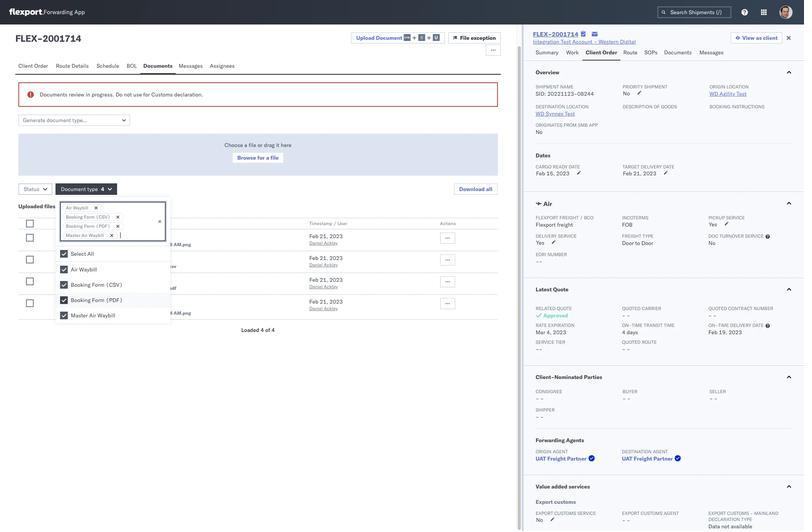 Task type: describe. For each thing, give the bounding box(es) containing it.
2 flexport from the top
[[536, 221, 556, 228]]

1 vertical spatial delivery
[[731, 323, 752, 328]]

rate
[[536, 323, 547, 328]]

doc
[[709, 233, 719, 239]]

1 vertical spatial master
[[91, 298, 108, 305]]

air down "booking form (pdf)" link on the bottom of the page
[[110, 298, 117, 305]]

0 horizontal spatial for
[[143, 91, 150, 98]]

daniel for flexport-booking-flex-2001714.pdf
[[310, 284, 323, 290]]

air down select
[[71, 266, 78, 273]]

booking form (pdf) inside list box
[[71, 297, 123, 304]]

document type 4
[[61, 186, 104, 193]]

0 horizontal spatial documents button
[[140, 59, 176, 74]]

air inside 'button'
[[544, 200, 553, 208]]

files
[[44, 203, 55, 210]]

sops button
[[642, 46, 662, 61]]

schedule
[[97, 62, 119, 69]]

flex-2001714 link
[[533, 30, 579, 38]]

2 vertical spatial (pdf)
[[106, 297, 123, 304]]

priority shipment
[[623, 84, 668, 90]]

app inside originates from smb app no
[[590, 122, 598, 128]]

freight for origin agent
[[548, 455, 566, 462]]

description of goods
[[623, 104, 678, 110]]

0 vertical spatial air waybill
[[66, 205, 88, 211]]

booking inside booking form (csv) flexport-booking-flex-2001714.csv
[[91, 255, 111, 262]]

2023- for air
[[118, 310, 132, 316]]

progress.
[[92, 91, 114, 98]]

screenshot for air
[[91, 242, 116, 247]]

export customs
[[536, 499, 576, 506]]

upload document
[[357, 34, 403, 41]]

export for export customs service
[[536, 511, 554, 516]]

0 vertical spatial test
[[561, 38, 571, 45]]

view as client button
[[731, 32, 783, 44]]

booking form (csv) inside list box
[[71, 282, 123, 288]]

export for export customs
[[536, 499, 553, 506]]

seller
[[710, 389, 727, 395]]

service down flexport freight / bco flexport freight
[[558, 233, 577, 239]]

latest quote
[[536, 286, 569, 293]]

cargo ready date
[[536, 164, 581, 170]]

1 horizontal spatial documents button
[[662, 46, 697, 61]]

for inside button
[[258, 154, 265, 161]]

destination for destination location wd synnex test
[[536, 104, 566, 110]]

target
[[623, 164, 640, 170]]

daniel for screenshot 2023-02-21 at 10.10.04 am.png
[[310, 306, 323, 311]]

documents for documents review in progress. do not use for customs declaration.
[[40, 91, 68, 98]]

feb 15, 2023
[[537, 170, 570, 177]]

screenshot 2023-01-27 at 10.55.56 am.png
[[91, 242, 191, 247]]

from
[[564, 122, 577, 128]]

approved
[[544, 312, 569, 319]]

export customs agent - -
[[623, 511, 679, 524]]

incoterms fob
[[623, 215, 649, 228]]

yes for delivery
[[537, 239, 545, 246]]

(pdf) inside booking form (pdf) flexport-booking-flex-2001714.pdf
[[127, 277, 143, 283]]

mar
[[536, 329, 546, 336]]

0 vertical spatial flex-
[[533, 30, 552, 38]]

(csv) inside list box
[[106, 282, 123, 288]]

value added services button
[[524, 475, 805, 498]]

ackley for screenshot 2023-01-27 at 10.55.56 am.png
[[324, 240, 338, 246]]

0 horizontal spatial 2001714
[[43, 33, 81, 44]]

file exception
[[461, 34, 496, 41]]

contract
[[729, 306, 753, 311]]

status
[[24, 186, 39, 193]]

on- for on-time transit time 4 days
[[623, 323, 632, 328]]

document for document type / filename
[[91, 221, 114, 226]]

form inside booking form (pdf) flexport-booking-flex-2001714.pdf
[[113, 277, 125, 283]]

27
[[140, 242, 146, 247]]

buyer - -
[[623, 389, 638, 402]]

forwarding app
[[44, 9, 85, 16]]

shipper
[[536, 407, 555, 413]]

air down master air waybill link
[[89, 312, 96, 319]]

0 vertical spatial file
[[249, 142, 257, 149]]

download
[[460, 186, 485, 193]]

download all
[[460, 186, 493, 193]]

/ for flexport freight / bco flexport freight
[[580, 215, 583, 221]]

0 vertical spatial client order
[[586, 49, 618, 56]]

here
[[281, 142, 292, 149]]

schedule button
[[94, 59, 124, 74]]

wd for wd synnex test
[[536, 110, 545, 117]]

0 vertical spatial delivery
[[641, 164, 662, 170]]

agents
[[567, 437, 585, 444]]

a inside button
[[266, 154, 269, 161]]

at for air waybill
[[147, 242, 152, 247]]

booking form (pdf) link
[[91, 276, 143, 285]]

0 vertical spatial booking form (pdf)
[[66, 223, 110, 229]]

number
[[548, 252, 568, 257]]

15,
[[547, 170, 555, 177]]

all
[[87, 251, 94, 257]]

route for route details
[[56, 62, 70, 69]]

cargo
[[536, 164, 552, 170]]

goods
[[662, 104, 678, 110]]

forwarding for forwarding agents
[[536, 437, 565, 444]]

pickup
[[709, 215, 726, 221]]

freight inside freight type door to door
[[623, 233, 642, 239]]

loaded
[[242, 327, 259, 334]]

choose
[[225, 142, 243, 149]]

0 horizontal spatial of
[[266, 327, 270, 334]]

name
[[561, 84, 574, 90]]

summary button
[[533, 46, 564, 61]]

added
[[552, 483, 568, 490]]

no down 'export customs'
[[537, 517, 543, 524]]

it
[[276, 142, 280, 149]]

destination for destination agent
[[623, 449, 652, 455]]

21, for flexport-booking-flex-2001714.pdf
[[320, 277, 328, 283]]

integration test account - western digital link
[[533, 38, 636, 46]]

booking up select
[[66, 223, 83, 229]]

list box containing select all
[[56, 246, 170, 323]]

booking down select all
[[71, 282, 91, 288]]

daniel for screenshot 2023-01-27 at 10.55.56 am.png
[[310, 240, 323, 246]]

export customs service
[[536, 511, 597, 516]]

document for document type 4
[[61, 186, 86, 193]]

carrier
[[642, 306, 662, 311]]

2 vertical spatial air waybill
[[71, 266, 97, 273]]

booking left master air waybill link
[[71, 297, 91, 304]]

service down services
[[578, 511, 597, 516]]

timestamp
[[310, 221, 333, 226]]

booking down document type 4
[[66, 214, 83, 220]]

browse
[[238, 154, 256, 161]]

test for wd agility test
[[737, 90, 747, 97]]

uat freight partner for destination
[[623, 455, 674, 462]]

bol button
[[124, 59, 140, 74]]

yes for pickup
[[709, 221, 718, 228]]

shipment name sid: 20221123-08244
[[536, 84, 594, 97]]

quoted carrier - -
[[623, 306, 662, 319]]

integration
[[533, 38, 560, 45]]

assignees
[[210, 62, 235, 69]]

documents for the rightmost documents button
[[665, 49, 692, 56]]

screenshot for master
[[91, 310, 116, 316]]

waybill down document type 4
[[73, 205, 88, 211]]

type for document
[[87, 186, 98, 193]]

value
[[536, 483, 551, 490]]

client for rightmost client order button
[[586, 49, 602, 56]]

0 vertical spatial (pdf)
[[96, 223, 110, 229]]

exception
[[471, 34, 496, 41]]

no down priority
[[624, 90, 630, 97]]

document type / filename button
[[90, 219, 294, 227]]

1 horizontal spatial client order button
[[583, 46, 621, 61]]

02-
[[132, 310, 140, 316]]

loaded 4 of 4
[[242, 327, 275, 334]]

delivery
[[536, 233, 557, 239]]

master air waybill inside list box
[[71, 312, 115, 319]]

flexport- for booking form (csv)
[[91, 264, 113, 269]]

customs for export customs service
[[555, 511, 577, 516]]

account
[[573, 38, 593, 45]]

0 horizontal spatial not
[[124, 91, 132, 98]]

flexport freight / bco flexport freight
[[536, 215, 594, 228]]

forwarding for forwarding app
[[44, 9, 73, 16]]

wd synnex test link
[[536, 110, 575, 117]]

timestamp / user button
[[308, 219, 425, 227]]

quote
[[557, 306, 573, 311]]

bol
[[127, 62, 137, 69]]

dates
[[536, 152, 551, 159]]

customs for export customs agent - -
[[641, 511, 663, 516]]

flex-2001714
[[533, 30, 579, 38]]

feb 21, 2023 daniel ackley for flexport-booking-flex-2001714.pdf
[[310, 277, 343, 290]]

∙
[[57, 203, 60, 210]]

browse for a file
[[238, 154, 279, 161]]

customs for export customs
[[555, 499, 576, 506]]

flex
[[15, 33, 37, 44]]

ackley for screenshot 2023-02-21 at 10.10.04 am.png
[[324, 306, 338, 311]]

type inside export customs - mainland declaration type data not available
[[742, 517, 753, 522]]

21, for screenshot 2023-02-21 at 10.10.04 am.png
[[320, 298, 328, 305]]

21, for screenshot 2023-01-27 at 10.55.56 am.png
[[320, 233, 328, 240]]

air right ∙ on the left top of the page
[[66, 205, 72, 211]]

air up all
[[91, 233, 98, 240]]

daniel for flexport-booking-flex-2001714.csv
[[310, 262, 323, 268]]

client-
[[536, 374, 555, 381]]

2 horizontal spatial date
[[753, 323, 764, 328]]

uat for destination
[[623, 455, 633, 462]]

1 horizontal spatial /
[[334, 221, 337, 226]]

on-time delivery date
[[709, 323, 764, 328]]

uat freight partner link for destination
[[623, 455, 683, 463]]

0 horizontal spatial order
[[34, 62, 48, 69]]

0 vertical spatial booking form (csv)
[[66, 214, 110, 220]]

all
[[487, 186, 493, 193]]

uat freight partner link for origin
[[536, 455, 597, 463]]

value added services
[[536, 483, 590, 490]]

air waybill link
[[91, 233, 118, 242]]

1 horizontal spatial order
[[603, 49, 618, 56]]

document inside button
[[376, 34, 403, 41]]

status button
[[18, 183, 52, 195]]

1 vertical spatial freight
[[558, 221, 573, 228]]

20221123-
[[548, 90, 578, 97]]

no down doc
[[709, 240, 716, 247]]

overview
[[536, 69, 560, 76]]

1 horizontal spatial 2001714
[[552, 30, 579, 38]]

origin location wd agility test
[[710, 84, 750, 97]]



Task type: locate. For each thing, give the bounding box(es) containing it.
on-time transit time 4 days
[[623, 323, 675, 336]]

air up select all
[[82, 233, 88, 238]]

0 vertical spatial (csv)
[[96, 214, 110, 220]]

2 vertical spatial type
[[742, 517, 753, 522]]

0 vertical spatial master
[[66, 233, 80, 238]]

no inside originates from smb app no
[[536, 129, 543, 136]]

1 flexport from the top
[[536, 215, 559, 221]]

1 horizontal spatial messages
[[700, 49, 724, 56]]

origin for origin agent
[[536, 449, 552, 455]]

booking- inside booking form (pdf) flexport-booking-flex-2001714.pdf
[[113, 285, 134, 291]]

location for wd agility test
[[727, 84, 750, 90]]

customs
[[555, 499, 576, 506], [555, 511, 577, 516], [641, 511, 663, 516], [728, 511, 750, 516]]

sops
[[645, 49, 658, 56]]

agent inside export customs agent - -
[[664, 511, 679, 516]]

not
[[124, 91, 132, 98], [722, 523, 730, 530]]

uploaded
[[18, 203, 43, 210]]

Search Shipments (/) text field
[[658, 7, 732, 18]]

freight up to
[[623, 233, 642, 239]]

documents left the review
[[40, 91, 68, 98]]

1 vertical spatial (pdf)
[[127, 277, 143, 283]]

choose a file or drag it here
[[225, 142, 292, 149]]

door left to
[[623, 240, 634, 247]]

master air waybill down "booking form (pdf)" link on the bottom of the page
[[91, 298, 136, 305]]

waybill down all
[[79, 266, 97, 273]]

booking- for (csv)
[[113, 264, 134, 269]]

file down it
[[271, 154, 279, 161]]

2 door from the left
[[642, 240, 654, 247]]

client order down western
[[586, 49, 618, 56]]

customs
[[151, 91, 173, 98]]

2 am.png from the top
[[174, 310, 191, 316]]

flex- for booking form (pdf)
[[134, 285, 148, 291]]

forwarding app link
[[9, 8, 85, 16]]

2 booking- from the top
[[113, 285, 134, 291]]

0 horizontal spatial client order button
[[15, 59, 53, 74]]

uat down the destination agent
[[623, 455, 633, 462]]

2 uat from the left
[[623, 455, 633, 462]]

origin up agility
[[710, 84, 726, 90]]

destination agent
[[623, 449, 669, 455]]

2 feb 21, 2023 daniel ackley from the top
[[310, 255, 343, 268]]

0 horizontal spatial client order
[[18, 62, 48, 69]]

1 horizontal spatial of
[[654, 104, 660, 110]]

0 vertical spatial document
[[376, 34, 403, 41]]

a
[[245, 142, 247, 149], [266, 154, 269, 161]]

master air waybill up select all
[[66, 233, 104, 238]]

0 vertical spatial freight
[[560, 215, 579, 221]]

client
[[586, 49, 602, 56], [18, 62, 33, 69]]

on- inside on-time transit time 4 days
[[623, 323, 632, 328]]

2001714 up account
[[552, 30, 579, 38]]

quoted for quoted carrier - -
[[623, 306, 641, 311]]

waybill inside "air waybill" link
[[100, 233, 118, 240]]

list box
[[56, 246, 170, 323]]

consignee
[[536, 389, 563, 395]]

partner down the destination agent
[[654, 455, 674, 462]]

0 vertical spatial documents
[[665, 49, 692, 56]]

related quote
[[536, 306, 573, 311]]

quoted left contract
[[709, 306, 728, 311]]

shipment
[[536, 84, 559, 90]]

latest quote button
[[524, 278, 805, 301]]

3 feb 21, 2023 daniel ackley from the top
[[310, 277, 343, 290]]

route for route
[[624, 49, 638, 56]]

feb 21, 2023 daniel ackley for flexport-booking-flex-2001714.csv
[[310, 255, 343, 268]]

instructions
[[732, 104, 765, 110]]

origin for origin location wd agility test
[[710, 84, 726, 90]]

1 vertical spatial app
[[590, 122, 598, 128]]

export for export customs - mainland declaration type data not available
[[709, 511, 727, 516]]

timestamp / user
[[310, 221, 348, 226]]

1 horizontal spatial forwarding
[[536, 437, 565, 444]]

1 vertical spatial wd
[[536, 110, 545, 117]]

service up doc turnover service
[[727, 215, 745, 221]]

1 vertical spatial master air waybill
[[91, 298, 136, 305]]

1 vertical spatial flex-
[[134, 264, 148, 269]]

0 horizontal spatial uat freight partner link
[[536, 455, 597, 463]]

1 vertical spatial client order
[[18, 62, 48, 69]]

waybill down type
[[100, 233, 118, 240]]

test
[[561, 38, 571, 45], [737, 90, 747, 97], [565, 110, 575, 117]]

test for wd synnex test
[[565, 110, 575, 117]]

0 horizontal spatial wd
[[536, 110, 545, 117]]

expiration
[[549, 323, 575, 328]]

1 vertical spatial client
[[18, 62, 33, 69]]

0 vertical spatial destination
[[536, 104, 566, 110]]

(csv) up master air waybill link
[[106, 282, 123, 288]]

0 horizontal spatial on-
[[623, 323, 632, 328]]

messages for messages button to the left
[[179, 62, 203, 69]]

2 vertical spatial master air waybill
[[71, 312, 115, 319]]

2 flexport- from the top
[[91, 285, 113, 291]]

3 ackley from the top
[[324, 284, 338, 290]]

booking- for (pdf)
[[113, 285, 134, 291]]

- inside export customs - mainland declaration type data not available
[[751, 511, 754, 516]]

messages for messages button to the right
[[700, 49, 724, 56]]

(pdf) up "air waybill" link
[[96, 223, 110, 229]]

0 horizontal spatial document
[[61, 186, 86, 193]]

customs inside export customs agent - -
[[641, 511, 663, 516]]

date right ready
[[569, 164, 581, 170]]

air waybill down type
[[91, 233, 118, 240]]

quoted down days
[[623, 339, 641, 345]]

route left details
[[56, 62, 70, 69]]

1 vertical spatial order
[[34, 62, 48, 69]]

location
[[727, 84, 750, 90], [567, 104, 589, 110]]

uat freight partner down the destination agent
[[623, 455, 674, 462]]

of
[[654, 104, 660, 110], [266, 327, 270, 334]]

quoted route - -
[[623, 339, 657, 353]]

agent for origin agent
[[553, 449, 568, 455]]

2 horizontal spatial documents
[[665, 49, 692, 56]]

do
[[116, 91, 123, 98]]

available
[[731, 523, 753, 530]]

ackley for flexport-booking-flex-2001714.csv
[[324, 262, 338, 268]]

1 screenshot from the top
[[91, 242, 116, 247]]

partner down agents
[[568, 455, 587, 462]]

yes down delivery
[[537, 239, 545, 246]]

1 horizontal spatial uat freight partner
[[623, 455, 674, 462]]

flexport- for booking form (pdf)
[[91, 285, 113, 291]]

1 partner from the left
[[568, 455, 587, 462]]

work button
[[564, 46, 583, 61]]

quoted left carrier
[[623, 306, 641, 311]]

1 booking- from the top
[[113, 264, 134, 269]]

form inside booking form (csv) flexport-booking-flex-2001714.csv
[[113, 255, 125, 262]]

1 am.png from the top
[[174, 242, 191, 247]]

origin down forwarding agents
[[536, 449, 552, 455]]

incoterms
[[623, 215, 649, 221]]

client for leftmost client order button
[[18, 62, 33, 69]]

1 uat from the left
[[536, 455, 547, 462]]

quoted for quoted route - -
[[623, 339, 641, 345]]

air up flexport freight / bco flexport freight
[[544, 200, 553, 208]]

4 inside on-time transit time 4 days
[[623, 329, 626, 336]]

feb 21, 2023 daniel ackley for screenshot 2023-02-21 at 10.10.04 am.png
[[310, 298, 343, 311]]

freight up delivery service
[[558, 221, 573, 228]]

customs down value added services "button" at right bottom
[[641, 511, 663, 516]]

for right 'use'
[[143, 91, 150, 98]]

3 time from the left
[[719, 323, 730, 328]]

0 horizontal spatial forwarding
[[44, 9, 73, 16]]

1 vertical spatial booking-
[[113, 285, 134, 291]]

flexport- inside booking form (pdf) flexport-booking-flex-2001714.pdf
[[91, 285, 113, 291]]

/ left user
[[334, 221, 337, 226]]

smb
[[578, 122, 588, 128]]

None checkbox
[[60, 250, 68, 258], [26, 256, 34, 264], [60, 266, 68, 273], [26, 300, 34, 307], [60, 312, 68, 319], [60, 250, 68, 258], [26, 256, 34, 264], [60, 266, 68, 273], [26, 300, 34, 307], [60, 312, 68, 319]]

partner for origin agent
[[568, 455, 587, 462]]

2001714
[[552, 30, 579, 38], [43, 33, 81, 44]]

1 at from the top
[[147, 242, 152, 247]]

at right 27
[[147, 242, 152, 247]]

0 horizontal spatial location
[[567, 104, 589, 110]]

document inside button
[[91, 221, 114, 226]]

0 vertical spatial for
[[143, 91, 150, 98]]

client down flex
[[18, 62, 33, 69]]

1 horizontal spatial yes
[[709, 221, 718, 228]]

(csv) inside booking form (csv) flexport-booking-flex-2001714.csv
[[127, 255, 143, 262]]

upload
[[357, 34, 375, 41]]

flex- up integration
[[533, 30, 552, 38]]

for down or
[[258, 154, 265, 161]]

freight for destination agent
[[634, 455, 653, 462]]

1 vertical spatial air waybill
[[91, 233, 118, 240]]

air waybill down select all
[[71, 266, 97, 273]]

flexport- down all
[[91, 264, 113, 269]]

customs for export customs - mainland declaration type data not available
[[728, 511, 750, 516]]

forwarding up flex - 2001714
[[44, 9, 73, 16]]

a down drag
[[266, 154, 269, 161]]

file inside browse for a file button
[[271, 154, 279, 161]]

route inside button
[[56, 62, 70, 69]]

uat for origin
[[536, 455, 547, 462]]

0 vertical spatial route
[[624, 49, 638, 56]]

1 vertical spatial route
[[56, 62, 70, 69]]

as
[[757, 34, 762, 41]]

test inside destination location wd synnex test
[[565, 110, 575, 117]]

select all
[[71, 251, 94, 257]]

1 uat freight partner from the left
[[536, 455, 587, 462]]

documents button
[[662, 46, 697, 61], [140, 59, 176, 74]]

route details button
[[53, 59, 94, 74]]

route details
[[56, 62, 89, 69]]

messages
[[700, 49, 724, 56], [179, 62, 203, 69]]

2 time from the left
[[664, 323, 675, 328]]

1 horizontal spatial partner
[[654, 455, 674, 462]]

time up 19, on the bottom of the page
[[719, 323, 730, 328]]

test inside origin location wd agility test
[[737, 90, 747, 97]]

0 vertical spatial client
[[586, 49, 602, 56]]

not inside export customs - mainland declaration type data not available
[[722, 523, 730, 530]]

flex- up booking form (pdf) flexport-booking-flex-2001714.pdf
[[134, 264, 148, 269]]

1 vertical spatial a
[[266, 154, 269, 161]]

time up days
[[632, 323, 643, 328]]

flexport
[[536, 215, 559, 221], [536, 221, 556, 228]]

uat
[[536, 455, 547, 462], [623, 455, 633, 462]]

0 horizontal spatial a
[[245, 142, 247, 149]]

0 vertical spatial booking-
[[113, 264, 134, 269]]

feb 21, 2023 daniel ackley for screenshot 2023-01-27 at 10.55.56 am.png
[[310, 233, 343, 246]]

ready
[[553, 164, 568, 170]]

on- for on-time delivery date
[[709, 323, 719, 328]]

1 2023- from the top
[[118, 242, 132, 247]]

0 horizontal spatial file
[[249, 142, 257, 149]]

data
[[709, 523, 721, 530]]

time right transit
[[664, 323, 675, 328]]

documents up the overview button
[[665, 49, 692, 56]]

quoted inside "quoted route - -"
[[623, 339, 641, 345]]

export customs - mainland declaration type data not available
[[709, 511, 779, 530]]

master air waybill down master air waybill link
[[71, 312, 115, 319]]

1 horizontal spatial client order
[[586, 49, 618, 56]]

Generate document type... text field
[[18, 115, 130, 126]]

agent down forwarding agents
[[553, 449, 568, 455]]

0 vertical spatial of
[[654, 104, 660, 110]]

1 horizontal spatial not
[[722, 523, 730, 530]]

0 vertical spatial at
[[147, 242, 152, 247]]

waybill up 02-
[[118, 298, 136, 305]]

waybill up all
[[89, 233, 104, 238]]

delivery up feb 21, 2023
[[641, 164, 662, 170]]

am.png right 10.10.04
[[174, 310, 191, 316]]

location inside origin location wd agility test
[[727, 84, 750, 90]]

1 horizontal spatial type
[[643, 233, 654, 239]]

quoted inside the quoted carrier - -
[[623, 306, 641, 311]]

2 ackley from the top
[[324, 262, 338, 268]]

uploaded files ∙ 4
[[18, 203, 65, 210]]

export inside export customs - mainland declaration type data not available
[[709, 511, 727, 516]]

order down flex - 2001714
[[34, 62, 48, 69]]

forwarding agents
[[536, 437, 585, 444]]

1 vertical spatial of
[[266, 327, 270, 334]]

location for wd synnex test
[[567, 104, 589, 110]]

delivery service
[[536, 233, 577, 239]]

wd for wd agility test
[[710, 90, 719, 97]]

service right turnover
[[746, 233, 764, 239]]

booking inside booking form (pdf) flexport-booking-flex-2001714.pdf
[[91, 277, 111, 283]]

/
[[580, 215, 583, 221], [127, 221, 130, 226], [334, 221, 337, 226]]

2 vertical spatial test
[[565, 110, 575, 117]]

0 horizontal spatial destination
[[536, 104, 566, 110]]

2 on- from the left
[[709, 323, 719, 328]]

uat freight partner down origin agent
[[536, 455, 587, 462]]

on- up days
[[623, 323, 632, 328]]

uat freight partner for origin
[[536, 455, 587, 462]]

agent for destination agent
[[653, 449, 669, 455]]

shipper - -
[[536, 407, 555, 421]]

0 horizontal spatial app
[[74, 9, 85, 16]]

1 vertical spatial 2023-
[[118, 310, 132, 316]]

waybill inside master air waybill link
[[118, 298, 136, 305]]

waybill down master air waybill link
[[98, 312, 115, 319]]

client down integration test account - western digital
[[586, 49, 602, 56]]

documents button up the overview button
[[662, 46, 697, 61]]

date down number
[[753, 323, 764, 328]]

0 vertical spatial flexport-
[[91, 264, 113, 269]]

quote
[[554, 286, 569, 293]]

10.10.04
[[153, 310, 173, 316]]

2 vertical spatial (csv)
[[106, 282, 123, 288]]

am.png for air waybill
[[174, 242, 191, 247]]

booking form (csv) up "air waybill" link
[[66, 214, 110, 220]]

assignees button
[[207, 59, 239, 74]]

0 horizontal spatial door
[[623, 240, 634, 247]]

wd up originates
[[536, 110, 545, 117]]

document up "air waybill" link
[[91, 221, 114, 226]]

1 vertical spatial screenshot
[[91, 310, 116, 316]]

1 horizontal spatial documents
[[143, 62, 173, 69]]

type inside freight type door to door
[[643, 233, 654, 239]]

date for feb 15, 2023
[[569, 164, 581, 170]]

2 horizontal spatial /
[[580, 215, 583, 221]]

1 vertical spatial origin
[[536, 449, 552, 455]]

2 2023- from the top
[[118, 310, 132, 316]]

destination inside destination location wd synnex test
[[536, 104, 566, 110]]

documents for the left documents button
[[143, 62, 173, 69]]

export inside export customs agent - -
[[623, 511, 640, 516]]

flex- for booking form (csv)
[[134, 264, 148, 269]]

1 vertical spatial (csv)
[[127, 255, 143, 262]]

2 screenshot from the top
[[91, 310, 116, 316]]

select
[[71, 251, 86, 257]]

at for master air waybill
[[147, 310, 152, 316]]

seller - -
[[710, 389, 727, 402]]

(pdf) down "booking form (pdf)" link on the bottom of the page
[[106, 297, 123, 304]]

1 horizontal spatial origin
[[710, 84, 726, 90]]

0 vertical spatial forwarding
[[44, 9, 73, 16]]

0 vertical spatial location
[[727, 84, 750, 90]]

export for export customs agent - -
[[623, 511, 640, 516]]

booking form (pdf)
[[66, 223, 110, 229], [71, 297, 123, 304]]

1 horizontal spatial destination
[[623, 449, 652, 455]]

client order button down western
[[583, 46, 621, 61]]

am.png for master air waybill
[[174, 310, 191, 316]]

target delivery date
[[623, 164, 675, 170]]

service
[[727, 215, 745, 221], [558, 233, 577, 239], [746, 233, 764, 239], [578, 511, 597, 516]]

1 horizontal spatial date
[[664, 164, 675, 170]]

/ right type
[[127, 221, 130, 226]]

route down digital
[[624, 49, 638, 56]]

flex- inside booking form (pdf) flexport-booking-flex-2001714.pdf
[[134, 285, 148, 291]]

wd inside origin location wd agility test
[[710, 90, 719, 97]]

1 time from the left
[[632, 323, 643, 328]]

1 on- from the left
[[623, 323, 632, 328]]

type
[[87, 186, 98, 193], [643, 233, 654, 239], [742, 517, 753, 522]]

/ inside flexport freight / bco flexport freight
[[580, 215, 583, 221]]

2 vertical spatial flex-
[[134, 285, 148, 291]]

documents button right bol
[[140, 59, 176, 74]]

1 horizontal spatial client
[[586, 49, 602, 56]]

0 vertical spatial yes
[[709, 221, 718, 228]]

21, for flexport-booking-flex-2001714.csv
[[320, 255, 328, 262]]

wd
[[710, 90, 719, 97], [536, 110, 545, 117]]

booking form (pdf) up "air waybill" link
[[66, 223, 110, 229]]

0 vertical spatial origin
[[710, 84, 726, 90]]

1 horizontal spatial messages button
[[697, 46, 728, 61]]

1 ackley from the top
[[324, 240, 338, 246]]

0 horizontal spatial date
[[569, 164, 581, 170]]

order down western
[[603, 49, 618, 56]]

1 horizontal spatial document
[[91, 221, 114, 226]]

1 horizontal spatial location
[[727, 84, 750, 90]]

air button
[[524, 192, 805, 215]]

1 door from the left
[[623, 240, 634, 247]]

flexport- up master air waybill link
[[91, 285, 113, 291]]

2 uat freight partner link from the left
[[623, 455, 683, 463]]

view
[[743, 34, 755, 41]]

0 vertical spatial master air waybill
[[66, 233, 104, 238]]

file exception button
[[449, 32, 501, 44], [449, 32, 501, 44]]

partner
[[568, 455, 587, 462], [654, 455, 674, 462]]

freight down origin agent
[[548, 455, 566, 462]]

4
[[101, 186, 104, 193], [62, 203, 65, 210], [261, 327, 264, 334], [272, 327, 275, 334], [623, 329, 626, 336]]

4 feb 21, 2023 daniel ackley from the top
[[310, 298, 343, 311]]

delivery down contract
[[731, 323, 752, 328]]

4 daniel from the top
[[310, 306, 323, 311]]

21
[[140, 310, 146, 316]]

client-nominated parties
[[536, 374, 603, 381]]

1 vertical spatial yes
[[537, 239, 545, 246]]

1 horizontal spatial a
[[266, 154, 269, 161]]

2 vertical spatial master
[[71, 312, 88, 319]]

uat freight partner
[[536, 455, 587, 462], [623, 455, 674, 462]]

description
[[623, 104, 653, 110]]

1 vertical spatial at
[[147, 310, 152, 316]]

1 flexport- from the top
[[91, 264, 113, 269]]

uat freight partner link down origin agent
[[536, 455, 597, 463]]

actions
[[440, 221, 456, 226]]

None checkbox
[[26, 220, 34, 228], [26, 234, 34, 242], [26, 278, 34, 285], [60, 281, 68, 289], [60, 296, 68, 304], [26, 220, 34, 228], [26, 234, 34, 242], [26, 278, 34, 285], [60, 281, 68, 289], [60, 296, 68, 304]]

digital
[[621, 38, 636, 45]]

booking form (csv) up master air waybill link
[[71, 282, 123, 288]]

booking up master air waybill link
[[91, 277, 111, 283]]

2 partner from the left
[[654, 455, 674, 462]]

screenshot down master air waybill link
[[91, 310, 116, 316]]

/ for document type / filename
[[127, 221, 130, 226]]

ackley for flexport-booking-flex-2001714.pdf
[[324, 284, 338, 290]]

2 uat freight partner from the left
[[623, 455, 674, 462]]

date for feb 21, 2023
[[664, 164, 675, 170]]

0 horizontal spatial /
[[127, 221, 130, 226]]

am.png right 10.55.56
[[174, 242, 191, 247]]

type for freight
[[643, 233, 654, 239]]

booking down "air waybill" link
[[91, 255, 111, 262]]

service tier --
[[536, 339, 566, 353]]

/ left bco
[[580, 215, 583, 221]]

booking form (csv) link
[[91, 254, 143, 264]]

test up booking instructions
[[737, 90, 747, 97]]

flexport. image
[[9, 8, 44, 16]]

1 vertical spatial am.png
[[174, 310, 191, 316]]

customs inside export customs - mainland declaration type data not available
[[728, 511, 750, 516]]

screenshot up all
[[91, 242, 116, 247]]

air waybill
[[66, 205, 88, 211], [91, 233, 118, 240], [71, 266, 97, 273]]

quoted inside quoted contract number - - rate expiration mar 4, 2023
[[709, 306, 728, 311]]

route inside button
[[624, 49, 638, 56]]

for
[[143, 91, 150, 98], [258, 154, 265, 161]]

1 vertical spatial destination
[[623, 449, 652, 455]]

1 horizontal spatial for
[[258, 154, 265, 161]]

4 ackley from the top
[[324, 306, 338, 311]]

1 feb 21, 2023 daniel ackley from the top
[[310, 233, 343, 246]]

2 at from the top
[[147, 310, 152, 316]]

flexport- inside booking form (csv) flexport-booking-flex-2001714.csv
[[91, 264, 113, 269]]

client order down flex
[[18, 62, 48, 69]]

None text field
[[119, 232, 127, 239]]

master inside list box
[[71, 312, 88, 319]]

nominated
[[555, 374, 583, 381]]

wd inside destination location wd synnex test
[[536, 110, 545, 117]]

partner for destination agent
[[654, 455, 674, 462]]

air waybill right ∙ on the left top of the page
[[66, 205, 88, 211]]

0 vertical spatial messages
[[700, 49, 724, 56]]

at right 21
[[147, 310, 152, 316]]

1 vertical spatial for
[[258, 154, 265, 161]]

service
[[536, 339, 555, 345]]

2023- for waybill
[[118, 242, 132, 247]]

screenshot 2023-02-21 at 10.10.04 am.png
[[91, 310, 191, 316]]

0 vertical spatial type
[[87, 186, 98, 193]]

location down 08244
[[567, 104, 589, 110]]

1 uat freight partner link from the left
[[536, 455, 597, 463]]

3 daniel from the top
[[310, 284, 323, 290]]

time for on-time transit time 4 days
[[632, 323, 643, 328]]

booking- inside booking form (csv) flexport-booking-flex-2001714.csv
[[113, 264, 134, 269]]

0 horizontal spatial messages button
[[176, 59, 207, 74]]

origin inside origin location wd agility test
[[710, 84, 726, 90]]

flex- inside booking form (csv) flexport-booking-flex-2001714.csv
[[134, 264, 148, 269]]

quoted for quoted contract number - - rate expiration mar 4, 2023
[[709, 306, 728, 311]]

booking- up "booking form (pdf)" link on the bottom of the page
[[113, 264, 134, 269]]

in
[[86, 91, 90, 98]]

2023 inside quoted contract number - - rate expiration mar 4, 2023
[[553, 329, 567, 336]]

screenshot
[[91, 242, 116, 247], [91, 310, 116, 316]]

10.55.56
[[153, 242, 173, 247]]

1 vertical spatial test
[[737, 90, 747, 97]]

4,
[[547, 329, 552, 336]]

customs down 'export customs'
[[555, 511, 577, 516]]

0 vertical spatial not
[[124, 91, 132, 98]]

0 vertical spatial screenshot
[[91, 242, 116, 247]]

document right the upload
[[376, 34, 403, 41]]

1 vertical spatial document
[[61, 186, 86, 193]]

shipment
[[645, 84, 668, 90]]

1 daniel from the top
[[310, 240, 323, 246]]

2 daniel from the top
[[310, 262, 323, 268]]

document up uploaded files ∙ 4
[[61, 186, 86, 193]]

no down originates
[[536, 129, 543, 136]]

air
[[544, 200, 553, 208], [66, 205, 72, 211], [82, 233, 88, 238], [91, 233, 98, 240], [71, 266, 78, 273], [110, 298, 117, 305], [89, 312, 96, 319]]

drag
[[264, 142, 275, 149]]

time for on-time delivery date
[[719, 323, 730, 328]]

location inside destination location wd synnex test
[[567, 104, 589, 110]]

wd agility test link
[[710, 90, 747, 97]]

-
[[37, 33, 43, 44], [594, 38, 598, 45], [536, 258, 539, 265], [539, 258, 543, 265], [623, 312, 626, 319], [627, 312, 631, 319], [709, 312, 712, 319], [714, 312, 717, 319], [536, 346, 539, 353], [539, 346, 543, 353], [623, 346, 626, 353], [627, 346, 631, 353], [536, 395, 539, 402], [541, 395, 544, 402], [623, 395, 626, 402], [628, 395, 631, 402], [710, 395, 713, 402], [715, 395, 718, 402], [536, 414, 539, 421], [541, 414, 544, 421], [751, 511, 754, 516], [623, 517, 626, 524], [627, 517, 631, 524]]

test up from
[[565, 110, 575, 117]]

0 horizontal spatial origin
[[536, 449, 552, 455]]

(csv) up document type / filename
[[96, 214, 110, 220]]



Task type: vqa. For each thing, say whether or not it's contained in the screenshot.


